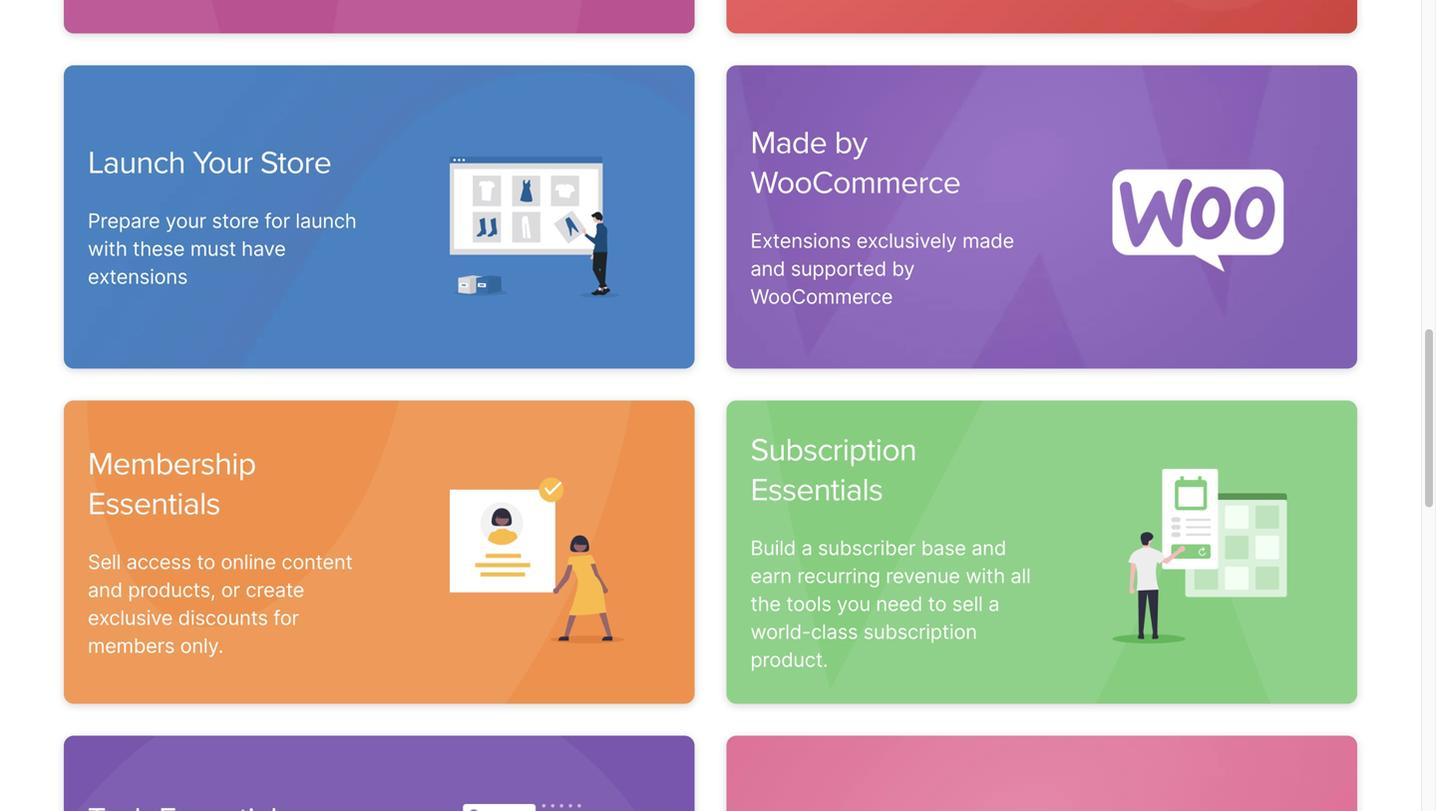 Task type: describe. For each thing, give the bounding box(es) containing it.
your
[[193, 144, 253, 182]]

membership
[[88, 445, 256, 483]]

and inside extensions exclusively made and supported by woocommerce
[[751, 256, 785, 281]]

you
[[837, 592, 871, 616]]

launch your store
[[88, 144, 331, 182]]

base
[[921, 536, 966, 560]]

product.
[[751, 647, 828, 672]]

prepare your store for launch with these must have extensions
[[88, 208, 357, 289]]

prepare
[[88, 208, 160, 233]]

only.
[[180, 633, 224, 658]]

build a subscriber base and earn recurring revenue with all the tools you need to sell a world-class subscription product.
[[751, 536, 1031, 672]]

members
[[88, 633, 175, 658]]

your
[[165, 208, 206, 233]]

1 woocommerce from the top
[[751, 164, 961, 202]]

create
[[246, 578, 304, 602]]

class
[[811, 619, 858, 644]]

and inside 'sell access to online content and products, or create exclusive discounts for members only.'
[[88, 578, 123, 602]]

recurring
[[797, 564, 881, 588]]

woocommerce inside extensions exclusively made and supported by woocommerce
[[751, 284, 893, 309]]

to inside build a subscriber base and earn recurring revenue with all the tools you need to sell a world-class subscription product.
[[928, 592, 947, 616]]

store
[[260, 144, 331, 182]]

extensions
[[88, 264, 188, 289]]

sell
[[88, 550, 121, 574]]

store
[[212, 208, 259, 233]]

launch
[[88, 144, 185, 182]]

content
[[282, 550, 353, 574]]

tools
[[786, 592, 832, 616]]

need
[[876, 592, 923, 616]]

essentials for membership essentials
[[88, 485, 220, 523]]

all
[[1011, 564, 1031, 588]]

the
[[751, 592, 781, 616]]

discounts
[[178, 606, 268, 630]]

0 horizontal spatial a
[[802, 536, 813, 560]]

subscriber
[[818, 536, 916, 560]]



Task type: locate. For each thing, give the bounding box(es) containing it.
0 horizontal spatial essentials
[[88, 485, 220, 523]]

to
[[197, 550, 215, 574], [928, 592, 947, 616]]

0 horizontal spatial and
[[88, 578, 123, 602]]

by inside made by woocommerce
[[835, 124, 867, 162]]

0 vertical spatial to
[[197, 550, 215, 574]]

with
[[88, 236, 127, 261], [966, 564, 1005, 588]]

0 vertical spatial by
[[835, 124, 867, 162]]

0 vertical spatial with
[[88, 236, 127, 261]]

a right sell in the bottom of the page
[[989, 592, 1000, 616]]

1 horizontal spatial with
[[966, 564, 1005, 588]]

for down create on the bottom left of page
[[273, 606, 299, 630]]

0 horizontal spatial with
[[88, 236, 127, 261]]

or
[[221, 578, 240, 602]]

1 horizontal spatial by
[[892, 256, 915, 281]]

sell
[[952, 592, 983, 616]]

these
[[133, 236, 185, 261]]

essentials inside membership essentials
[[88, 485, 220, 523]]

1 vertical spatial by
[[892, 256, 915, 281]]

to left 'online'
[[197, 550, 215, 574]]

0 vertical spatial woocommerce
[[751, 164, 961, 202]]

woocommerce down supported in the top right of the page
[[751, 284, 893, 309]]

made
[[963, 228, 1015, 253]]

for inside 'sell access to online content and products, or create exclusive discounts for members only.'
[[273, 606, 299, 630]]

0 horizontal spatial to
[[197, 550, 215, 574]]

to left sell in the bottom of the page
[[928, 592, 947, 616]]

2 vertical spatial and
[[88, 578, 123, 602]]

1 vertical spatial with
[[966, 564, 1005, 588]]

supported
[[791, 256, 887, 281]]

world-
[[751, 619, 811, 644]]

1 horizontal spatial and
[[751, 256, 785, 281]]

a
[[802, 536, 813, 560], [989, 592, 1000, 616]]

extensions exclusively made and supported by woocommerce
[[751, 228, 1015, 309]]

made by woocommerce
[[751, 124, 961, 202]]

exclusively
[[857, 228, 957, 253]]

essentials for subscription essentials
[[751, 471, 883, 509]]

subscription
[[864, 619, 977, 644]]

by right "made"
[[835, 124, 867, 162]]

with inside build a subscriber base and earn recurring revenue with all the tools you need to sell a world-class subscription product.
[[966, 564, 1005, 588]]

essentials
[[751, 471, 883, 509], [88, 485, 220, 523]]

subscription essentials
[[751, 431, 917, 509]]

membership essentials
[[88, 445, 256, 523]]

and right 'base' on the right of the page
[[972, 536, 1007, 560]]

with up sell in the bottom of the page
[[966, 564, 1005, 588]]

woocommerce up exclusively
[[751, 164, 961, 202]]

by
[[835, 124, 867, 162], [892, 256, 915, 281]]

and
[[751, 256, 785, 281], [972, 536, 1007, 560], [88, 578, 123, 602]]

1 vertical spatial woocommerce
[[751, 284, 893, 309]]

1 horizontal spatial a
[[989, 592, 1000, 616]]

products,
[[128, 578, 216, 602]]

extensions
[[751, 228, 851, 253]]

for up the 'have'
[[265, 208, 290, 233]]

2 woocommerce from the top
[[751, 284, 893, 309]]

made
[[751, 124, 827, 162]]

launch
[[296, 208, 357, 233]]

1 horizontal spatial essentials
[[751, 471, 883, 509]]

online
[[221, 550, 276, 574]]

1 vertical spatial to
[[928, 592, 947, 616]]

revenue
[[886, 564, 960, 588]]

and down extensions
[[751, 256, 785, 281]]

by down exclusively
[[892, 256, 915, 281]]

1 horizontal spatial to
[[928, 592, 947, 616]]

2 horizontal spatial and
[[972, 536, 1007, 560]]

and inside build a subscriber base and earn recurring revenue with all the tools you need to sell a world-class subscription product.
[[972, 536, 1007, 560]]

subscription
[[751, 431, 917, 469]]

exclusive
[[88, 606, 173, 630]]

essentials inside the subscription essentials
[[751, 471, 883, 509]]

0 vertical spatial for
[[265, 208, 290, 233]]

with inside the prepare your store for launch with these must have extensions
[[88, 236, 127, 261]]

a right build at the bottom right
[[802, 536, 813, 560]]

for
[[265, 208, 290, 233], [273, 606, 299, 630]]

1 vertical spatial for
[[273, 606, 299, 630]]

essentials down membership at the bottom of the page
[[88, 485, 220, 523]]

and down sell
[[88, 578, 123, 602]]

build
[[751, 536, 796, 560]]

by inside extensions exclusively made and supported by woocommerce
[[892, 256, 915, 281]]

with down prepare
[[88, 236, 127, 261]]

have
[[242, 236, 286, 261]]

0 horizontal spatial by
[[835, 124, 867, 162]]

for inside the prepare your store for launch with these must have extensions
[[265, 208, 290, 233]]

essentials down the 'subscription' on the bottom right of the page
[[751, 471, 883, 509]]

must
[[190, 236, 236, 261]]

woocommerce
[[751, 164, 961, 202], [751, 284, 893, 309]]

1 vertical spatial and
[[972, 536, 1007, 560]]

0 vertical spatial a
[[802, 536, 813, 560]]

sell access to online content and products, or create exclusive discounts for members only.
[[88, 550, 353, 658]]

0 vertical spatial and
[[751, 256, 785, 281]]

1 vertical spatial a
[[989, 592, 1000, 616]]

to inside 'sell access to online content and products, or create exclusive discounts for members only.'
[[197, 550, 215, 574]]

access
[[126, 550, 191, 574]]

earn
[[751, 564, 792, 588]]



Task type: vqa. For each thing, say whether or not it's contained in the screenshot.
WooCommerce inside the Extensions exclusively made and supported by WooCommerce
yes



